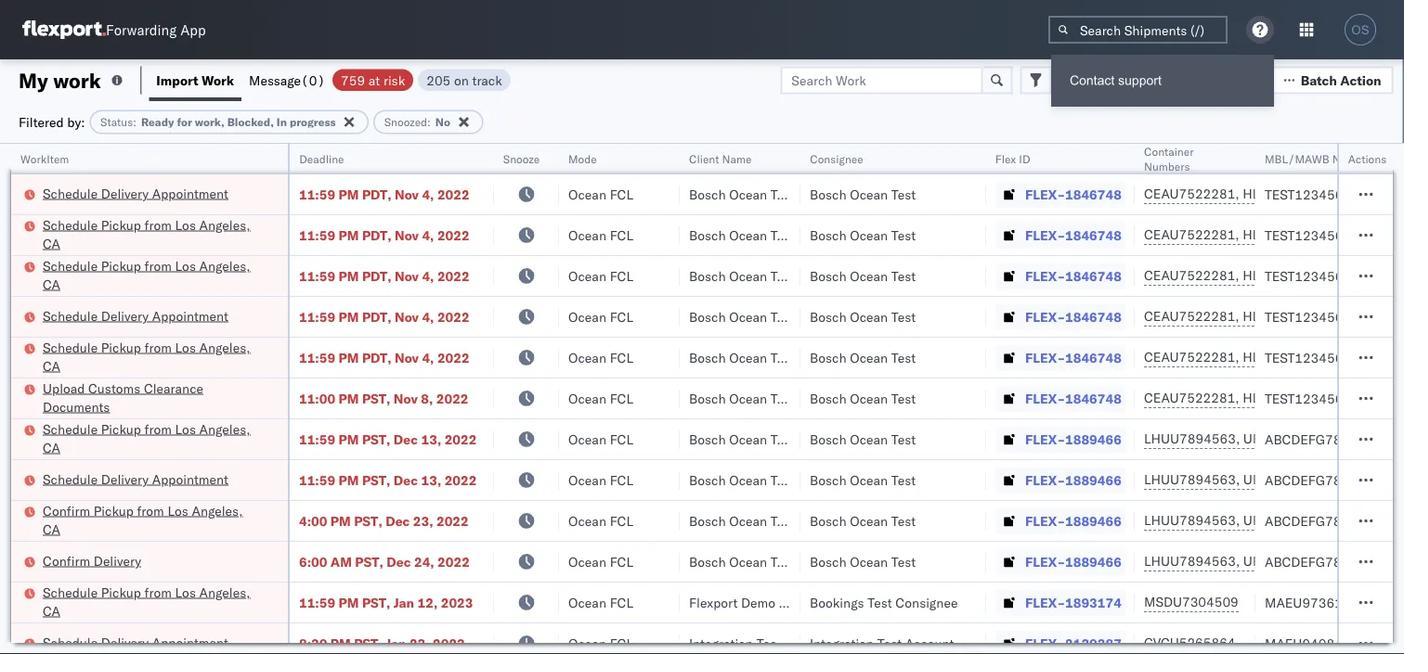 Task type: describe. For each thing, give the bounding box(es) containing it.
2022 for 5th schedule pickup from los angeles, ca button from the bottom
[[437, 227, 470, 243]]

2 contact support button from the top
[[1051, 62, 1274, 99]]

pickup inside confirm pickup from los angeles, ca
[[94, 503, 134, 519]]

for
[[177, 115, 192, 129]]

8 schedule from the top
[[43, 585, 98, 601]]

11 ocean fcl from the top
[[568, 595, 633, 611]]

msdu7304509
[[1144, 594, 1239, 611]]

7 11:59 from the top
[[299, 472, 335, 488]]

appointment for 11:59 pm pst, dec 13, 2022
[[152, 471, 228, 488]]

11:59 pm pdt, nov 4, 2022 for 5th schedule pickup from los angeles, ca button from the bottom
[[299, 227, 470, 243]]

container
[[1144, 144, 1194, 158]]

2 flex-1846748 from the top
[[1025, 227, 1122, 243]]

flexport demo consignee
[[689, 595, 841, 611]]

1 schedule delivery appointment button from the top
[[43, 184, 228, 205]]

filtered by:
[[19, 114, 85, 130]]

mbl/mawb numbers
[[1265, 152, 1378, 166]]

demo
[[741, 595, 776, 611]]

delivery for 11:59 pm pdt, nov 4, 2022
[[101, 308, 149, 324]]

angeles, for 2nd schedule pickup from los angeles, ca button from the bottom of the page
[[199, 421, 250, 437]]

9 ocean fcl from the top
[[568, 513, 633, 529]]

nov for 2nd schedule pickup from los angeles, ca button
[[395, 268, 419, 284]]

1893174
[[1065, 595, 1122, 611]]

ca for 2nd schedule pickup from los angeles, ca button from the bottom of the page
[[43, 440, 60, 456]]

3 ceau7522281, hlxu6269489, hlxu8034 from the top
[[1144, 267, 1404, 284]]

confirm delivery button
[[43, 552, 141, 573]]

4 lhuu7894563, from the top
[[1144, 553, 1240, 570]]

jan for 12,
[[394, 595, 414, 611]]

1 ocean fcl from the top
[[568, 186, 633, 202]]

action
[[1340, 72, 1381, 88]]

6 schedule from the top
[[43, 421, 98, 437]]

pst, up 4:00 pm pst, dec 23, 2022
[[362, 472, 390, 488]]

1 ceau7522281, from the top
[[1144, 186, 1239, 202]]

import
[[156, 72, 198, 88]]

angeles, for confirm pickup from los angeles, ca button
[[192, 503, 243, 519]]

integration
[[810, 636, 874, 652]]

los for 3rd schedule pickup from los angeles, ca button from the top of the page
[[175, 339, 196, 356]]

2022 for schedule delivery appointment button associated with 11:59 pm pdt, nov 4, 2022
[[437, 309, 470, 325]]

ca for 5th schedule pickup from los angeles, ca button from the bottom
[[43, 235, 60, 252]]

upload customs clearance documents
[[43, 380, 203, 415]]

8:30 pm pst, jan 23, 2023
[[299, 636, 465, 652]]

flex- for 2nd schedule pickup from los angeles, ca button from the bottom of the page
[[1025, 431, 1065, 448]]

test123456 for 5th schedule pickup from los angeles, ca button from the bottom
[[1265, 227, 1343, 243]]

1 schedule pickup from los angeles, ca button from the top
[[43, 216, 264, 255]]

fcl for schedule delivery appointment button associated with 11:59 pm pdt, nov 4, 2022
[[610, 309, 633, 325]]

pst, down 11:59 pm pst, jan 12, 2023 at bottom left
[[354, 636, 382, 652]]

confirm delivery link
[[43, 552, 141, 571]]

759
[[341, 72, 365, 88]]

4:00
[[299, 513, 327, 529]]

dec for schedule delivery appointment
[[394, 472, 418, 488]]

os
[[1352, 23, 1369, 37]]

at
[[368, 72, 380, 88]]

4 flex-1846748 from the top
[[1025, 309, 1122, 325]]

1846748 for schedule delivery appointment button associated with 11:59 pm pdt, nov 4, 2022
[[1065, 309, 1122, 325]]

work
[[202, 72, 234, 88]]

1 schedule from the top
[[43, 185, 98, 202]]

2 pdt, from the top
[[362, 227, 391, 243]]

4 uetu5238478 from the top
[[1243, 553, 1334, 570]]

maeu9736123
[[1265, 595, 1359, 611]]

fcl for "upload customs clearance documents" 'button'
[[610, 391, 633, 407]]

hlxu6269489, for schedule delivery appointment button associated with 11:59 pm pdt, nov 4, 2022
[[1243, 308, 1338, 325]]

ceau7522281, for 2nd schedule pickup from los angeles, ca button
[[1144, 267, 1239, 284]]

Search Work text field
[[780, 66, 983, 94]]

: for snoozed
[[427, 115, 431, 129]]

appointment for 8:30 pm pst, jan 23, 2023
[[152, 635, 228, 651]]

12,
[[418, 595, 438, 611]]

11:59 pm pdt, nov 4, 2022 for 2nd schedule pickup from los angeles, ca button
[[299, 268, 470, 284]]

205 on track
[[426, 72, 502, 88]]

4 schedule pickup from los angeles, ca button from the top
[[43, 420, 264, 459]]

risk
[[383, 72, 405, 88]]

flexport
[[689, 595, 738, 611]]

2 ceau7522281, hlxu6269489, hlxu8034 from the top
[[1144, 227, 1404, 243]]

uetu5238478 for schedule delivery appointment
[[1243, 472, 1334, 488]]

5 ceau7522281, hlxu6269489, hlxu8034 from the top
[[1144, 349, 1404, 365]]

3 schedule from the top
[[43, 258, 98, 274]]

schedule pickup from los angeles, ca link for 2nd schedule pickup from los angeles, ca button from the bottom of the page
[[43, 420, 264, 457]]

1 hlxu8034 from the top
[[1341, 186, 1404, 202]]

my
[[19, 67, 48, 93]]

snoozed
[[384, 115, 427, 129]]

confirm pickup from los angeles, ca
[[43, 503, 243, 538]]

3 11:59 from the top
[[299, 268, 335, 284]]

delivery inside button
[[94, 553, 141, 569]]

11:59 pm pst, jan 12, 2023
[[299, 595, 473, 611]]

1 11:59 from the top
[[299, 186, 335, 202]]

forwarding app link
[[22, 20, 206, 39]]

numbers for mbl/mawb numbers
[[1332, 152, 1378, 166]]

client name
[[689, 152, 752, 166]]

consignee for flexport demo consignee
[[779, 595, 841, 611]]

filtered
[[19, 114, 64, 130]]

abcdefg78456546 for schedule delivery appointment
[[1265, 472, 1390, 488]]

consignee inside button
[[810, 152, 863, 166]]

6 ocean fcl from the top
[[568, 391, 633, 407]]

7 schedule from the top
[[43, 471, 98, 488]]

resize handle column header for workitem
[[266, 144, 288, 655]]

6:00
[[299, 554, 327, 570]]

fcl for 2nd schedule pickup from los angeles, ca button from the bottom of the page
[[610, 431, 633, 448]]

4 abcdefg78456546 from the top
[[1265, 554, 1390, 570]]

24,
[[414, 554, 434, 570]]

dec left 24,
[[387, 554, 411, 570]]

flex id button
[[986, 148, 1116, 166]]

2 schedule pickup from los angeles, ca from the top
[[43, 258, 250, 293]]

angeles, for 1st schedule pickup from los angeles, ca button from the bottom
[[199, 585, 250, 601]]

flex
[[996, 152, 1016, 166]]

batch action button
[[1272, 66, 1393, 94]]

1 11:59 pm pdt, nov 4, 2022 from the top
[[299, 186, 470, 202]]

7 ocean fcl from the top
[[568, 431, 633, 448]]

schedule pickup from los angeles, ca link for 3rd schedule pickup from los angeles, ca button from the top of the page
[[43, 338, 264, 376]]

hlxu8034 for "upload customs clearance documents" 'button'
[[1341, 390, 1404, 406]]

1 hlxu6269489, from the top
[[1243, 186, 1338, 202]]

1 schedule delivery appointment link from the top
[[43, 184, 228, 203]]

2 ocean fcl from the top
[[568, 227, 633, 243]]

4 lhuu7894563, uetu5238478 from the top
[[1144, 553, 1334, 570]]

12 ocean fcl from the top
[[568, 636, 633, 652]]

delivery for 11:59 pm pst, dec 13, 2022
[[101, 471, 149, 488]]

10 flex- from the top
[[1025, 554, 1065, 570]]

3 ocean fcl from the top
[[568, 268, 633, 284]]

flex- for 8:30 pm pst, jan 23, 2023's schedule delivery appointment button
[[1025, 636, 1065, 652]]

batch
[[1301, 72, 1337, 88]]

schedule delivery appointment for 11:59 pm pst, dec 13, 2022
[[43, 471, 228, 488]]

1 test123456 from the top
[[1265, 186, 1343, 202]]

10 ocean fcl from the top
[[568, 554, 633, 570]]

contact support
[[1070, 73, 1162, 88]]

test123456 for 2nd schedule pickup from los angeles, ca button
[[1265, 268, 1343, 284]]

5 schedule from the top
[[43, 339, 98, 356]]

fcl for confirm pickup from los angeles, ca button
[[610, 513, 633, 529]]

schedule delivery appointment button for 8:30 pm pst, jan 23, 2023
[[43, 634, 228, 654]]

exception
[[1114, 72, 1174, 88]]

los for 2nd schedule pickup from los angeles, ca button from the bottom of the page
[[175, 421, 196, 437]]

client
[[689, 152, 719, 166]]

11:59 pm pdt, nov 4, 2022 for schedule delivery appointment button associated with 11:59 pm pdt, nov 4, 2022
[[299, 309, 470, 325]]

jan for 23,
[[386, 636, 406, 652]]

client name button
[[680, 148, 782, 166]]

name
[[722, 152, 752, 166]]

3 schedule pickup from los angeles, ca from the top
[[43, 339, 250, 374]]

file exception
[[1088, 72, 1174, 88]]

1 ceau7522281, hlxu6269489, hlxu8034 from the top
[[1144, 186, 1404, 202]]

hlxu6269489, for 5th schedule pickup from los angeles, ca button from the bottom
[[1243, 227, 1338, 243]]

10 fcl from the top
[[610, 554, 633, 570]]

resize handle column header for deadline
[[472, 144, 494, 655]]

4 ceau7522281, hlxu6269489, hlxu8034 from the top
[[1144, 308, 1404, 325]]

test123456 for 3rd schedule pickup from los angeles, ca button from the top of the page
[[1265, 350, 1343, 366]]

track
[[472, 72, 502, 88]]

2 schedule from the top
[[43, 217, 98, 233]]

5 flex-1846748 from the top
[[1025, 350, 1122, 366]]

os button
[[1339, 8, 1382, 51]]

batch action
[[1301, 72, 1381, 88]]

1 contact support button from the top
[[1051, 55, 1274, 107]]

fcl for 3rd schedule pickup from los angeles, ca button from the top of the page
[[610, 350, 633, 366]]

schedule pickup from los angeles, ca link for 2nd schedule pickup from los angeles, ca button
[[43, 257, 264, 294]]

uetu5238478 for confirm pickup from los angeles, ca
[[1243, 513, 1334, 529]]

4 schedule from the top
[[43, 308, 98, 324]]

5 11:59 from the top
[[299, 350, 335, 366]]

hlxu6269489, for 2nd schedule pickup from los angeles, ca button
[[1243, 267, 1338, 284]]

ready
[[141, 115, 174, 129]]

work
[[53, 67, 101, 93]]

hlxu6269489, for "upload customs clearance documents" 'button'
[[1243, 390, 1338, 406]]

1 flex- from the top
[[1025, 186, 1065, 202]]

pst, down 11:00 pm pst, nov 8, 2022
[[362, 431, 390, 448]]

8 11:59 from the top
[[299, 595, 335, 611]]

am
[[330, 554, 352, 570]]

4 schedule pickup from los angeles, ca from the top
[[43, 421, 250, 456]]

flex id
[[996, 152, 1031, 166]]

nov for "upload customs clearance documents" 'button'
[[394, 391, 418, 407]]

1846748 for 5th schedule pickup from los angeles, ca button from the bottom
[[1065, 227, 1122, 243]]

Search Shipments (/) text field
[[1048, 16, 1228, 44]]

1 flex-1846748 from the top
[[1025, 186, 1122, 202]]

2022 for schedule delivery appointment button associated with 11:59 pm pst, dec 13, 2022
[[445, 472, 477, 488]]

confirm for confirm delivery
[[43, 553, 90, 569]]

nov for 5th schedule pickup from los angeles, ca button from the bottom
[[395, 227, 419, 243]]

4, for 5th schedule pickup from los angeles, ca button from the bottom
[[422, 227, 434, 243]]

customs
[[88, 380, 140, 397]]

file
[[1088, 72, 1110, 88]]

pst, right the am on the bottom of page
[[355, 554, 383, 570]]

clearance
[[144, 380, 203, 397]]

-
[[958, 636, 966, 652]]

23, for jan
[[409, 636, 430, 652]]

upload customs clearance documents link
[[43, 379, 264, 417]]

13, for schedule pickup from los angeles, ca
[[421, 431, 441, 448]]

4 11:59 from the top
[[299, 309, 335, 325]]

maeu9408431
[[1265, 636, 1359, 652]]

no
[[435, 115, 450, 129]]

1 schedule delivery appointment from the top
[[43, 185, 228, 202]]

8,
[[421, 391, 433, 407]]

forwarding app
[[106, 21, 206, 39]]

flex-1889466 for confirm pickup from los angeles, ca
[[1025, 513, 1122, 529]]

6 11:59 from the top
[[299, 431, 335, 448]]

lhuu7894563, for schedule pickup from los angeles, ca
[[1144, 431, 1240, 447]]

4, for 2nd schedule pickup from los angeles, ca button
[[422, 268, 434, 284]]

documents
[[43, 399, 110, 415]]

contact
[[1070, 73, 1115, 88]]

1 fcl from the top
[[610, 186, 633, 202]]

3 pdt, from the top
[[362, 268, 391, 284]]

mbl/mawb numbers button
[[1256, 148, 1404, 166]]

schedule delivery appointment link for 8:30 pm pst, jan 23, 2023
[[43, 634, 228, 652]]

2022 for 2nd schedule pickup from los angeles, ca button from the bottom of the page
[[445, 431, 477, 448]]

fcl for 5th schedule pickup from los angeles, ca button from the bottom
[[610, 227, 633, 243]]

deadline
[[299, 152, 344, 166]]

hlxu6269489, for 3rd schedule pickup from los angeles, ca button from the top of the page
[[1243, 349, 1338, 365]]

1 appointment from the top
[[152, 185, 228, 202]]

deadline button
[[290, 148, 475, 166]]

4 flex-1889466 from the top
[[1025, 554, 1122, 570]]

4 1889466 from the top
[[1065, 554, 1122, 570]]

message (0)
[[249, 72, 325, 88]]

schedule delivery appointment button for 11:59 pm pst, dec 13, 2022
[[43, 470, 228, 491]]

3 resize handle column header from the left
[[537, 144, 559, 655]]



Task type: locate. For each thing, give the bounding box(es) containing it.
5 ocean fcl from the top
[[568, 350, 633, 366]]

2023 for 8:30 pm pst, jan 23, 2023
[[433, 636, 465, 652]]

bosch
[[689, 186, 726, 202], [810, 186, 847, 202], [689, 227, 726, 243], [810, 227, 847, 243], [689, 268, 726, 284], [810, 268, 847, 284], [689, 309, 726, 325], [810, 309, 847, 325], [689, 350, 726, 366], [810, 350, 847, 366], [689, 391, 726, 407], [810, 391, 847, 407], [689, 431, 726, 448], [810, 431, 847, 448], [689, 472, 726, 488], [810, 472, 847, 488], [689, 513, 726, 529], [810, 513, 847, 529], [689, 554, 726, 570], [810, 554, 847, 570]]

dec for schedule pickup from los angeles, ca
[[394, 431, 418, 448]]

consignee down search work text box at the top right of page
[[810, 152, 863, 166]]

: for status
[[133, 115, 136, 129]]

test123456 for "upload customs clearance documents" 'button'
[[1265, 391, 1343, 407]]

ceau7522281, for 5th schedule pickup from los angeles, ca button from the bottom
[[1144, 227, 1239, 243]]

dec up 4:00 pm pst, dec 23, 2022
[[394, 472, 418, 488]]

abcdefg78456546 for schedule pickup from los angeles, ca
[[1265, 431, 1390, 448]]

ceau7522281,
[[1144, 186, 1239, 202], [1144, 227, 1239, 243], [1144, 267, 1239, 284], [1144, 308, 1239, 325], [1144, 349, 1239, 365], [1144, 390, 1239, 406]]

6 hlxu8034 from the top
[[1341, 390, 1404, 406]]

account
[[905, 636, 954, 652]]

5 pdt, from the top
[[362, 350, 391, 366]]

11:59 pm pdt, nov 4, 2022 for 3rd schedule pickup from los angeles, ca button from the top of the page
[[299, 350, 470, 366]]

ceau7522281, for "upload customs clearance documents" 'button'
[[1144, 390, 1239, 406]]

ceau7522281, for schedule delivery appointment button associated with 11:59 pm pdt, nov 4, 2022
[[1144, 308, 1239, 325]]

pm
[[339, 186, 359, 202], [339, 227, 359, 243], [339, 268, 359, 284], [339, 309, 359, 325], [339, 350, 359, 366], [339, 391, 359, 407], [339, 431, 359, 448], [339, 472, 359, 488], [330, 513, 351, 529], [339, 595, 359, 611], [330, 636, 351, 652]]

3 test123456 from the top
[[1265, 268, 1343, 284]]

angeles, for 5th schedule pickup from los angeles, ca button from the bottom
[[199, 217, 250, 233]]

progress
[[290, 115, 336, 129]]

confirm up confirm delivery
[[43, 503, 90, 519]]

3 flex- from the top
[[1025, 268, 1065, 284]]

schedule delivery appointment link for 11:59 pm pdt, nov 4, 2022
[[43, 307, 228, 325]]

bookings
[[810, 595, 864, 611]]

angeles, for 3rd schedule pickup from los angeles, ca button from the top of the page
[[199, 339, 250, 356]]

ocean
[[568, 186, 606, 202], [729, 186, 767, 202], [850, 186, 888, 202], [568, 227, 606, 243], [729, 227, 767, 243], [850, 227, 888, 243], [568, 268, 606, 284], [729, 268, 767, 284], [850, 268, 888, 284], [568, 309, 606, 325], [729, 309, 767, 325], [850, 309, 888, 325], [568, 350, 606, 366], [729, 350, 767, 366], [850, 350, 888, 366], [568, 391, 606, 407], [729, 391, 767, 407], [850, 391, 888, 407], [568, 431, 606, 448], [729, 431, 767, 448], [850, 431, 888, 448], [568, 472, 606, 488], [729, 472, 767, 488], [850, 472, 888, 488], [568, 513, 606, 529], [729, 513, 767, 529], [850, 513, 888, 529], [568, 554, 606, 570], [729, 554, 767, 570], [850, 554, 888, 570], [568, 595, 606, 611], [568, 636, 606, 652]]

2 hlxu8034 from the top
[[1341, 227, 1404, 243]]

5 schedule pickup from los angeles, ca button from the top
[[43, 584, 264, 623]]

status : ready for work, blocked, in progress
[[100, 115, 336, 129]]

forwarding
[[106, 21, 177, 39]]

schedule delivery appointment link for 11:59 pm pst, dec 13, 2022
[[43, 470, 228, 489]]

8 ocean fcl from the top
[[568, 472, 633, 488]]

import work button
[[149, 59, 242, 101]]

1 1846748 from the top
[[1065, 186, 1122, 202]]

: left no on the left of page
[[427, 115, 431, 129]]

4 schedule delivery appointment button from the top
[[43, 634, 228, 654]]

fcl for 8:30 pm pst, jan 23, 2023's schedule delivery appointment button
[[610, 636, 633, 652]]

4, for schedule delivery appointment button associated with 11:59 pm pdt, nov 4, 2022
[[422, 309, 434, 325]]

flex-
[[1025, 186, 1065, 202], [1025, 227, 1065, 243], [1025, 268, 1065, 284], [1025, 309, 1065, 325], [1025, 350, 1065, 366], [1025, 391, 1065, 407], [1025, 431, 1065, 448], [1025, 472, 1065, 488], [1025, 513, 1065, 529], [1025, 554, 1065, 570], [1025, 595, 1065, 611], [1025, 636, 1065, 652]]

schedule delivery appointment down workitem "button"
[[43, 185, 228, 202]]

confirm
[[43, 503, 90, 519], [43, 553, 90, 569]]

appointment for 11:59 pm pdt, nov 4, 2022
[[152, 308, 228, 324]]

resize handle column header for consignee
[[964, 144, 986, 655]]

0 vertical spatial 13,
[[421, 431, 441, 448]]

11:59 pm pst, dec 13, 2022 for schedule delivery appointment
[[299, 472, 477, 488]]

1 1889466 from the top
[[1065, 431, 1122, 448]]

schedule delivery appointment link up customs
[[43, 307, 228, 325]]

1846748
[[1065, 186, 1122, 202], [1065, 227, 1122, 243], [1065, 268, 1122, 284], [1065, 309, 1122, 325], [1065, 350, 1122, 366], [1065, 391, 1122, 407]]

confirm inside confirm pickup from los angeles, ca
[[43, 503, 90, 519]]

2 schedule pickup from los angeles, ca button from the top
[[43, 257, 264, 296]]

resize handle column header for client name
[[778, 144, 801, 655]]

los for 1st schedule pickup from los angeles, ca button from the bottom
[[175, 585, 196, 601]]

resize handle column header for mode
[[657, 144, 680, 655]]

3 4, from the top
[[422, 268, 434, 284]]

delivery down confirm pickup from los angeles, ca
[[94, 553, 141, 569]]

angeles, inside confirm pickup from los angeles, ca
[[192, 503, 243, 519]]

schedule delivery appointment button up confirm pickup from los angeles, ca
[[43, 470, 228, 491]]

7 flex- from the top
[[1025, 431, 1065, 448]]

schedule delivery appointment button down workitem "button"
[[43, 184, 228, 205]]

confirm down confirm pickup from los angeles, ca
[[43, 553, 90, 569]]

1 pdt, from the top
[[362, 186, 391, 202]]

759 at risk
[[341, 72, 405, 88]]

hlxu8034 for 5th schedule pickup from los angeles, ca button from the bottom
[[1341, 227, 1404, 243]]

delivery for 8:30 pm pst, jan 23, 2023
[[101, 635, 149, 651]]

schedule delivery appointment button up customs
[[43, 307, 228, 327]]

upload
[[43, 380, 85, 397]]

los inside confirm pickup from los angeles, ca
[[168, 503, 188, 519]]

workitem
[[20, 152, 69, 166]]

flex-1889466 for schedule pickup from los angeles, ca
[[1025, 431, 1122, 448]]

3 appointment from the top
[[152, 471, 228, 488]]

1846748 for 2nd schedule pickup from los angeles, ca button
[[1065, 268, 1122, 284]]

schedule pickup from los angeles, ca
[[43, 217, 250, 252], [43, 258, 250, 293], [43, 339, 250, 374], [43, 421, 250, 456], [43, 585, 250, 619]]

4 pdt, from the top
[[362, 309, 391, 325]]

2 : from the left
[[427, 115, 431, 129]]

4 ceau7522281, from the top
[[1144, 308, 1239, 325]]

angeles, for 2nd schedule pickup from los angeles, ca button
[[199, 258, 250, 274]]

3 1846748 from the top
[[1065, 268, 1122, 284]]

1 vertical spatial confirm
[[43, 553, 90, 569]]

consignee for bookings test consignee
[[896, 595, 958, 611]]

1 vertical spatial 2023
[[433, 636, 465, 652]]

los
[[175, 217, 196, 233], [175, 258, 196, 274], [175, 339, 196, 356], [175, 421, 196, 437], [168, 503, 188, 519], [175, 585, 196, 601]]

11:00
[[299, 391, 335, 407]]

2 1889466 from the top
[[1065, 472, 1122, 488]]

schedule delivery appointment for 11:59 pm pdt, nov 4, 2022
[[43, 308, 228, 324]]

schedule delivery appointment button
[[43, 184, 228, 205], [43, 307, 228, 327], [43, 470, 228, 491], [43, 634, 228, 654]]

1 vertical spatial 23,
[[409, 636, 430, 652]]

11:59 pm pdt, nov 4, 2022
[[299, 186, 470, 202], [299, 227, 470, 243], [299, 268, 470, 284], [299, 309, 470, 325], [299, 350, 470, 366]]

workitem button
[[11, 148, 269, 166]]

0 vertical spatial confirm
[[43, 503, 90, 519]]

container numbers
[[1144, 144, 1194, 173]]

integration test account - karl lagerfeld
[[810, 636, 1052, 652]]

2130387
[[1065, 636, 1122, 652]]

2 schedule delivery appointment button from the top
[[43, 307, 228, 327]]

by:
[[67, 114, 85, 130]]

numbers for container numbers
[[1144, 159, 1190, 173]]

2 fcl from the top
[[610, 227, 633, 243]]

lhuu7894563, uetu5238478
[[1144, 431, 1334, 447], [1144, 472, 1334, 488], [1144, 513, 1334, 529], [1144, 553, 1334, 570]]

23,
[[413, 513, 433, 529], [409, 636, 430, 652]]

flex-2130387
[[1025, 636, 1122, 652]]

6 flex-1846748 from the top
[[1025, 391, 1122, 407]]

11:59 pm pst, dec 13, 2022
[[299, 431, 477, 448], [299, 472, 477, 488]]

2023 down 12,
[[433, 636, 465, 652]]

2 11:59 from the top
[[299, 227, 335, 243]]

1 flex-1889466 from the top
[[1025, 431, 1122, 448]]

4 1846748 from the top
[[1065, 309, 1122, 325]]

4 resize handle column header from the left
[[657, 144, 680, 655]]

blocked,
[[227, 115, 274, 129]]

4 schedule pickup from los angeles, ca link from the top
[[43, 420, 264, 457]]

fcl for 2nd schedule pickup from los angeles, ca button
[[610, 268, 633, 284]]

pst, left '8,'
[[362, 391, 390, 407]]

numbers inside "button"
[[1332, 152, 1378, 166]]

3 schedule pickup from los angeles, ca link from the top
[[43, 338, 264, 376]]

3 hlxu8034 from the top
[[1341, 267, 1404, 284]]

flex-1889466 for schedule delivery appointment
[[1025, 472, 1122, 488]]

consignee up account
[[896, 595, 958, 611]]

karl
[[969, 636, 993, 652]]

3 schedule delivery appointment button from the top
[[43, 470, 228, 491]]

2022
[[437, 186, 470, 202], [437, 227, 470, 243], [437, 268, 470, 284], [437, 309, 470, 325], [437, 350, 470, 366], [436, 391, 469, 407], [445, 431, 477, 448], [445, 472, 477, 488], [436, 513, 469, 529], [438, 554, 470, 570]]

los for 2nd schedule pickup from los angeles, ca button
[[175, 258, 196, 274]]

hlxu6269489,
[[1243, 186, 1338, 202], [1243, 227, 1338, 243], [1243, 267, 1338, 284], [1243, 308, 1338, 325], [1243, 349, 1338, 365], [1243, 390, 1338, 406]]

1 vertical spatial jan
[[386, 636, 406, 652]]

9 schedule from the top
[[43, 635, 98, 651]]

flex- for "upload customs clearance documents" 'button'
[[1025, 391, 1065, 407]]

4 ca from the top
[[43, 440, 60, 456]]

2 abcdefg78456546 from the top
[[1265, 472, 1390, 488]]

2022 for confirm pickup from los angeles, ca button
[[436, 513, 469, 529]]

hlxu8034
[[1341, 186, 1404, 202], [1341, 227, 1404, 243], [1341, 267, 1404, 284], [1341, 308, 1404, 325], [1341, 349, 1404, 365], [1341, 390, 1404, 406]]

schedule delivery appointment up customs
[[43, 308, 228, 324]]

schedule delivery appointment link down workitem "button"
[[43, 184, 228, 203]]

0 vertical spatial 11:59 pm pst, dec 13, 2022
[[299, 431, 477, 448]]

gvcu5265864
[[1144, 635, 1236, 651]]

jan left 12,
[[394, 595, 414, 611]]

1 horizontal spatial numbers
[[1332, 152, 1378, 166]]

dec up 6:00 am pst, dec 24, 2022
[[386, 513, 410, 529]]

6 test123456 from the top
[[1265, 391, 1343, 407]]

schedule delivery appointment button down confirm delivery button
[[43, 634, 228, 654]]

0 horizontal spatial :
[[133, 115, 136, 129]]

schedule delivery appointment
[[43, 185, 228, 202], [43, 308, 228, 324], [43, 471, 228, 488], [43, 635, 228, 651]]

0 vertical spatial 23,
[[413, 513, 433, 529]]

13, down '8,'
[[421, 431, 441, 448]]

11 fcl from the top
[[610, 595, 633, 611]]

from inside confirm pickup from los angeles, ca
[[137, 503, 164, 519]]

2 schedule pickup from los angeles, ca link from the top
[[43, 257, 264, 294]]

0 vertical spatial jan
[[394, 595, 414, 611]]

6 ceau7522281, hlxu6269489, hlxu8034 from the top
[[1144, 390, 1404, 406]]

1 4, from the top
[[422, 186, 434, 202]]

5 flex- from the top
[[1025, 350, 1065, 366]]

23, up 24,
[[413, 513, 433, 529]]

ca for 3rd schedule pickup from los angeles, ca button from the top of the page
[[43, 358, 60, 374]]

6:00 am pst, dec 24, 2022
[[299, 554, 470, 570]]

2022 for "upload customs clearance documents" 'button'
[[436, 391, 469, 407]]

lhuu7894563, uetu5238478 for confirm pickup from los angeles, ca
[[1144, 513, 1334, 529]]

flex- for 1st schedule pickup from los angeles, ca button from the bottom
[[1025, 595, 1065, 611]]

schedule delivery appointment link down confirm delivery button
[[43, 634, 228, 652]]

hlxu8034 for 2nd schedule pickup from los angeles, ca button
[[1341, 267, 1404, 284]]

3 ceau7522281, from the top
[[1144, 267, 1239, 284]]

schedule delivery appointment link up confirm pickup from los angeles, ca
[[43, 470, 228, 489]]

flex- for 3rd schedule pickup from los angeles, ca button from the top of the page
[[1025, 350, 1065, 366]]

3 schedule pickup from los angeles, ca button from the top
[[43, 338, 264, 378]]

lagerfeld
[[996, 636, 1052, 652]]

lhuu7894563, uetu5238478 for schedule pickup from los angeles, ca
[[1144, 431, 1334, 447]]

0 horizontal spatial numbers
[[1144, 159, 1190, 173]]

ca for confirm pickup from los angeles, ca button
[[43, 521, 60, 538]]

id
[[1019, 152, 1031, 166]]

actions
[[1348, 152, 1387, 166]]

8:30
[[299, 636, 327, 652]]

flex-1846748
[[1025, 186, 1122, 202], [1025, 227, 1122, 243], [1025, 268, 1122, 284], [1025, 309, 1122, 325], [1025, 350, 1122, 366], [1025, 391, 1122, 407]]

1 horizontal spatial :
[[427, 115, 431, 129]]

ca
[[43, 235, 60, 252], [43, 276, 60, 293], [43, 358, 60, 374], [43, 440, 60, 456], [43, 521, 60, 538], [43, 603, 60, 619]]

2023 right 12,
[[441, 595, 473, 611]]

1 ca from the top
[[43, 235, 60, 252]]

5 schedule pickup from los angeles, ca link from the top
[[43, 584, 264, 621]]

23, for dec
[[413, 513, 433, 529]]

7 resize handle column header from the left
[[1113, 144, 1135, 655]]

numbers down "container"
[[1144, 159, 1190, 173]]

1846748 for "upload customs clearance documents" 'button'
[[1065, 391, 1122, 407]]

3 lhuu7894563, from the top
[[1144, 513, 1240, 529]]

flex- for schedule delivery appointment button associated with 11:59 pm pst, dec 13, 2022
[[1025, 472, 1065, 488]]

4 4, from the top
[[422, 309, 434, 325]]

test
[[771, 186, 795, 202], [891, 186, 916, 202], [771, 227, 795, 243], [891, 227, 916, 243], [771, 268, 795, 284], [891, 268, 916, 284], [771, 309, 795, 325], [891, 309, 916, 325], [771, 350, 795, 366], [891, 350, 916, 366], [771, 391, 795, 407], [891, 391, 916, 407], [771, 431, 795, 448], [891, 431, 916, 448], [771, 472, 795, 488], [891, 472, 916, 488], [771, 513, 795, 529], [891, 513, 916, 529], [771, 554, 795, 570], [891, 554, 916, 570], [868, 595, 892, 611], [877, 636, 902, 652]]

schedule delivery appointment button for 11:59 pm pdt, nov 4, 2022
[[43, 307, 228, 327]]

13, for schedule delivery appointment
[[421, 472, 441, 488]]

2 11:59 pm pst, dec 13, 2022 from the top
[[299, 472, 477, 488]]

4 flex- from the top
[[1025, 309, 1065, 325]]

hlxu8034 for schedule delivery appointment button associated with 11:59 pm pdt, nov 4, 2022
[[1341, 308, 1404, 325]]

app
[[180, 21, 206, 39]]

flexport. image
[[22, 20, 106, 39]]

resize handle column header for flex id
[[1113, 144, 1135, 655]]

4 hlxu8034 from the top
[[1341, 308, 1404, 325]]

schedule delivery appointment for 8:30 pm pst, jan 23, 2023
[[43, 635, 228, 651]]

flex-1893174 button
[[996, 590, 1125, 616], [996, 590, 1125, 616]]

1 schedule pickup from los angeles, ca link from the top
[[43, 216, 264, 253]]

ca for 2nd schedule pickup from los angeles, ca button
[[43, 276, 60, 293]]

lhuu7894563,
[[1144, 431, 1240, 447], [1144, 472, 1240, 488], [1144, 513, 1240, 529], [1144, 553, 1240, 570]]

1 schedule pickup from los angeles, ca from the top
[[43, 217, 250, 252]]

numbers right mbl/mawb
[[1332, 152, 1378, 166]]

flex- for schedule delivery appointment button associated with 11:59 pm pdt, nov 4, 2022
[[1025, 309, 1065, 325]]

abcdefg78456546 for confirm pickup from los angeles, ca
[[1265, 513, 1390, 529]]

dec
[[394, 431, 418, 448], [394, 472, 418, 488], [386, 513, 410, 529], [387, 554, 411, 570]]

flex- for confirm pickup from los angeles, ca button
[[1025, 513, 1065, 529]]

2 uetu5238478 from the top
[[1243, 472, 1334, 488]]

1 uetu5238478 from the top
[[1243, 431, 1334, 447]]

schedule pickup from los angeles, ca button
[[43, 216, 264, 255], [43, 257, 264, 296], [43, 338, 264, 378], [43, 420, 264, 459], [43, 584, 264, 623]]

1 resize handle column header from the left
[[266, 144, 288, 655]]

consignee up integration
[[779, 595, 841, 611]]

uetu5238478 for schedule pickup from los angeles, ca
[[1243, 431, 1334, 447]]

3 hlxu6269489, from the top
[[1243, 267, 1338, 284]]

2 lhuu7894563, uetu5238478 from the top
[[1144, 472, 1334, 488]]

12 fcl from the top
[[610, 636, 633, 652]]

(0)
[[301, 72, 325, 88]]

dec down 11:00 pm pst, nov 8, 2022
[[394, 431, 418, 448]]

flex-1889466
[[1025, 431, 1122, 448], [1025, 472, 1122, 488], [1025, 513, 1122, 529], [1025, 554, 1122, 570]]

message
[[249, 72, 301, 88]]

delivery down confirm delivery button
[[101, 635, 149, 651]]

flex- for 2nd schedule pickup from los angeles, ca button
[[1025, 268, 1065, 284]]

: left ready
[[133, 115, 136, 129]]

upload customs clearance documents button
[[43, 379, 264, 418]]

ceau7522281, hlxu6269489, hlxu8034
[[1144, 186, 1404, 202], [1144, 227, 1404, 243], [1144, 267, 1404, 284], [1144, 308, 1404, 325], [1144, 349, 1404, 365], [1144, 390, 1404, 406]]

abcdefg78456546
[[1265, 431, 1390, 448], [1265, 472, 1390, 488], [1265, 513, 1390, 529], [1265, 554, 1390, 570]]

1889466 for schedule delivery appointment
[[1065, 472, 1122, 488]]

ca inside confirm pickup from los angeles, ca
[[43, 521, 60, 538]]

11:59 pm pst, dec 13, 2022 down 11:00 pm pst, nov 8, 2022
[[299, 431, 477, 448]]

pst, up 8:30 pm pst, jan 23, 2023
[[362, 595, 390, 611]]

4 test123456 from the top
[[1265, 309, 1343, 325]]

flex-1846748 button
[[996, 182, 1125, 208], [996, 182, 1125, 208], [996, 222, 1125, 248], [996, 222, 1125, 248], [996, 263, 1125, 289], [996, 263, 1125, 289], [996, 304, 1125, 330], [996, 304, 1125, 330], [996, 345, 1125, 371], [996, 345, 1125, 371], [996, 386, 1125, 412], [996, 386, 1125, 412]]

snoozed : no
[[384, 115, 450, 129]]

6 ceau7522281, from the top
[[1144, 390, 1239, 406]]

1889466 for confirm pickup from los angeles, ca
[[1065, 513, 1122, 529]]

2 lhuu7894563, from the top
[[1144, 472, 1240, 488]]

4,
[[422, 186, 434, 202], [422, 227, 434, 243], [422, 268, 434, 284], [422, 309, 434, 325], [422, 350, 434, 366]]

5 schedule pickup from los angeles, ca from the top
[[43, 585, 250, 619]]

mbl/mawb
[[1265, 152, 1329, 166]]

appointment
[[152, 185, 228, 202], [152, 308, 228, 324], [152, 471, 228, 488], [152, 635, 228, 651]]

3 abcdefg78456546 from the top
[[1265, 513, 1390, 529]]

13, up 4:00 pm pst, dec 23, 2022
[[421, 472, 441, 488]]

3 lhuu7894563, uetu5238478 from the top
[[1144, 513, 1334, 529]]

lhuu7894563, for confirm pickup from los angeles, ca
[[1144, 513, 1240, 529]]

2022 for 3rd schedule pickup from los angeles, ca button from the top of the page
[[437, 350, 470, 366]]

delivery down workitem "button"
[[101, 185, 149, 202]]

delivery up customs
[[101, 308, 149, 324]]

2022 for 2nd schedule pickup from los angeles, ca button
[[437, 268, 470, 284]]

6 ca from the top
[[43, 603, 60, 619]]

4 schedule delivery appointment from the top
[[43, 635, 228, 651]]

bookings test consignee
[[810, 595, 958, 611]]

jan down 11:59 pm pst, jan 12, 2023 at bottom left
[[386, 636, 406, 652]]

0 vertical spatial 2023
[[441, 595, 473, 611]]

1 vertical spatial 13,
[[421, 472, 441, 488]]

resize handle column header
[[266, 144, 288, 655], [472, 144, 494, 655], [537, 144, 559, 655], [657, 144, 680, 655], [778, 144, 801, 655], [964, 144, 986, 655], [1113, 144, 1135, 655], [1233, 144, 1256, 655], [1371, 144, 1393, 655]]

work,
[[195, 115, 224, 129]]

resize handle column header for container numbers
[[1233, 144, 1256, 655]]

pst, up 6:00 am pst, dec 24, 2022
[[354, 513, 382, 529]]

9 resize handle column header from the left
[[1371, 144, 1393, 655]]

6 1846748 from the top
[[1065, 391, 1122, 407]]

dec for confirm pickup from los angeles, ca
[[386, 513, 410, 529]]

container numbers button
[[1135, 140, 1237, 174]]

11:59 pm pst, dec 13, 2022 for schedule pickup from los angeles, ca
[[299, 431, 477, 448]]

3 ca from the top
[[43, 358, 60, 374]]

11:59 pm pst, dec 13, 2022 up 4:00 pm pst, dec 23, 2022
[[299, 472, 477, 488]]

4 schedule delivery appointment link from the top
[[43, 634, 228, 652]]

confirm pickup from los angeles, ca link
[[43, 502, 264, 539]]

23, down 12,
[[409, 636, 430, 652]]

4 ocean fcl from the top
[[568, 309, 633, 325]]

fcl for schedule delivery appointment button associated with 11:59 pm pst, dec 13, 2022
[[610, 472, 633, 488]]

pdt,
[[362, 186, 391, 202], [362, 227, 391, 243], [362, 268, 391, 284], [362, 309, 391, 325], [362, 350, 391, 366]]

confirm inside confirm delivery link
[[43, 553, 90, 569]]

4:00 pm pst, dec 23, 2022
[[299, 513, 469, 529]]

205
[[426, 72, 451, 88]]

ca for 1st schedule pickup from los angeles, ca button from the bottom
[[43, 603, 60, 619]]

lhuu7894563, for schedule delivery appointment
[[1144, 472, 1240, 488]]

lhuu7894563, uetu5238478 for schedule delivery appointment
[[1144, 472, 1334, 488]]

schedule delivery appointment down confirm delivery button
[[43, 635, 228, 651]]

nov for schedule delivery appointment button associated with 11:59 pm pdt, nov 4, 2022
[[395, 309, 419, 325]]

consignee
[[810, 152, 863, 166], [779, 595, 841, 611], [896, 595, 958, 611]]

schedule pickup from los angeles, ca link for 1st schedule pickup from los angeles, ca button from the bottom
[[43, 584, 264, 621]]

in
[[277, 115, 287, 129]]

numbers inside container numbers
[[1144, 159, 1190, 173]]

los for 5th schedule pickup from los angeles, ca button from the bottom
[[175, 217, 196, 233]]

uetu5238478
[[1243, 431, 1334, 447], [1243, 472, 1334, 488], [1243, 513, 1334, 529], [1243, 553, 1334, 570]]

confirm pickup from los angeles, ca button
[[43, 502, 264, 541]]

3 flex-1889466 from the top
[[1025, 513, 1122, 529]]

support
[[1118, 73, 1162, 88]]

2 11:59 pm pdt, nov 4, 2022 from the top
[[299, 227, 470, 243]]

2 schedule delivery appointment from the top
[[43, 308, 228, 324]]

import work
[[156, 72, 234, 88]]

test123456 for schedule delivery appointment button associated with 11:59 pm pdt, nov 4, 2022
[[1265, 309, 1343, 325]]

ceau7522281, for 3rd schedule pickup from los angeles, ca button from the top of the page
[[1144, 349, 1239, 365]]

schedule delivery appointment up confirm pickup from los angeles, ca
[[43, 471, 228, 488]]

1 vertical spatial 11:59 pm pst, dec 13, 2022
[[299, 472, 477, 488]]

fcl for 1st schedule pickup from los angeles, ca button from the bottom
[[610, 595, 633, 611]]

3 flex-1846748 from the top
[[1025, 268, 1122, 284]]

delivery up confirm pickup from los angeles, ca
[[101, 471, 149, 488]]

my work
[[19, 67, 101, 93]]

schedule pickup from los angeles, ca link for 5th schedule pickup from los angeles, ca button from the bottom
[[43, 216, 264, 253]]

mode
[[568, 152, 597, 166]]



Task type: vqa. For each thing, say whether or not it's contained in the screenshot.
the rightmost 12:00
no



